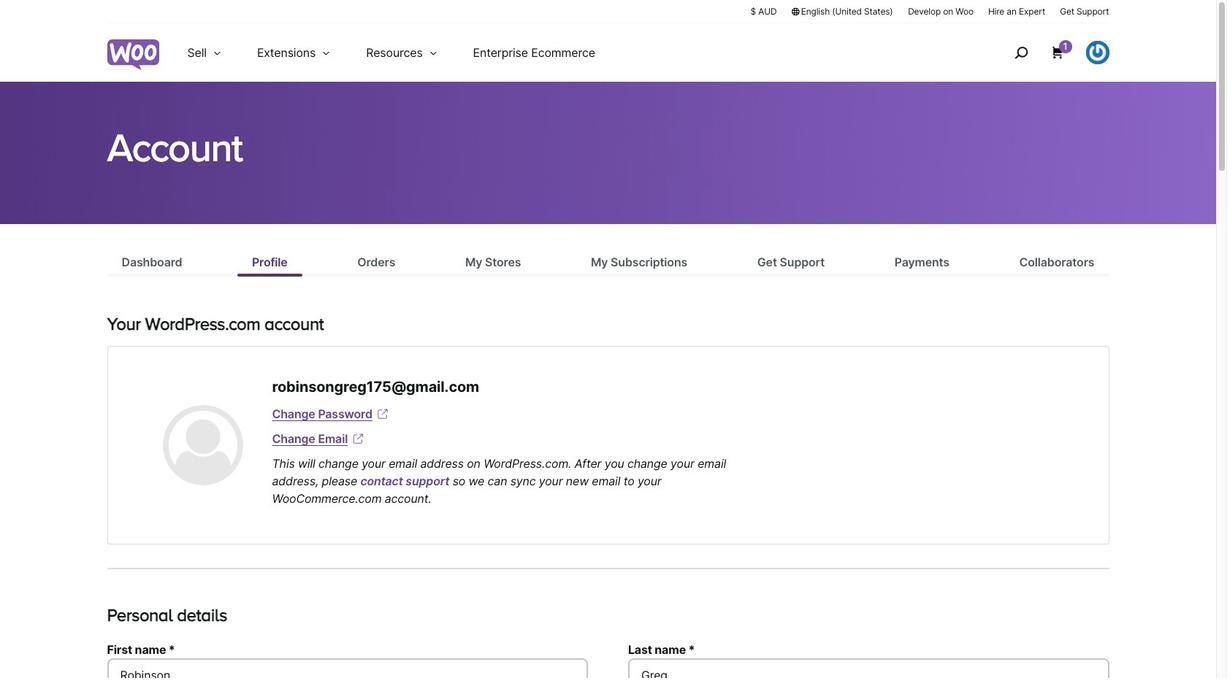Task type: locate. For each thing, give the bounding box(es) containing it.
0 vertical spatial external link image
[[376, 407, 390, 422]]

0 horizontal spatial external link image
[[351, 432, 365, 447]]

gravatar image image
[[163, 406, 243, 486]]

None text field
[[107, 659, 588, 679], [628, 659, 1110, 679], [107, 659, 588, 679], [628, 659, 1110, 679]]

external link image
[[376, 407, 390, 422], [351, 432, 365, 447]]

1 vertical spatial external link image
[[351, 432, 365, 447]]

1 horizontal spatial external link image
[[376, 407, 390, 422]]



Task type: describe. For each thing, give the bounding box(es) containing it.
service navigation menu element
[[983, 29, 1110, 76]]

search image
[[1010, 41, 1033, 64]]

open account menu image
[[1086, 41, 1110, 64]]



